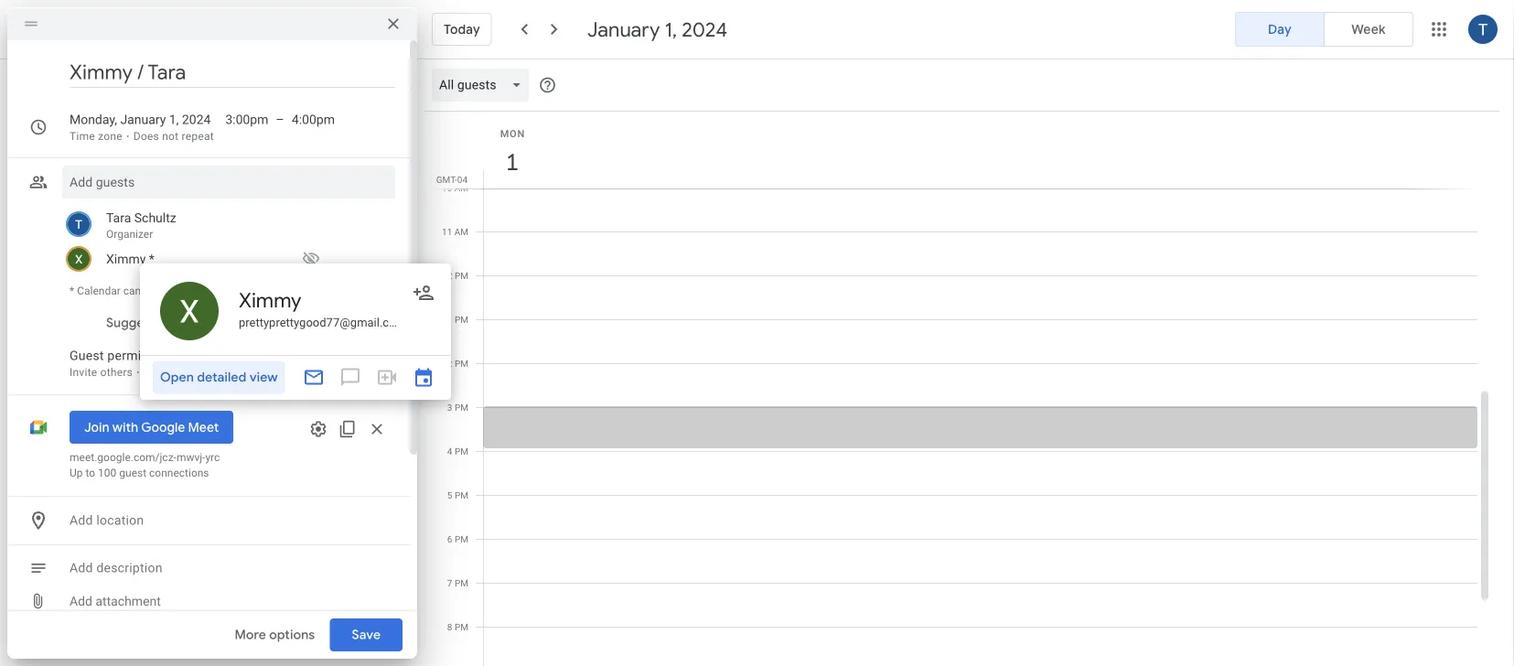 Task type: vqa. For each thing, say whether or not it's contained in the screenshot.
top *
yes



Task type: locate. For each thing, give the bounding box(es) containing it.
to
[[86, 467, 95, 480]]

pm right 7
[[455, 577, 469, 588]]

add up the add attachment 'button'
[[70, 561, 93, 576]]

1 vertical spatial add
[[70, 561, 93, 576]]

pm right 3
[[455, 402, 469, 413]]

1 vertical spatial *
[[70, 284, 74, 297]]

pm for 6 pm
[[455, 534, 469, 545]]

0 vertical spatial 1
[[505, 147, 518, 177]]

3:00pm
[[225, 112, 269, 127]]

join with google meet link
[[70, 411, 234, 444]]

does not repeat
[[133, 130, 214, 143]]

add
[[70, 513, 93, 528], [70, 561, 93, 576], [70, 594, 92, 609]]

add description button
[[62, 552, 395, 585]]

0 horizontal spatial 1
[[447, 314, 453, 325]]

7 pm from the top
[[455, 534, 469, 545]]

guest
[[119, 467, 147, 480]]

information card element
[[140, 264, 451, 400]]

1 vertical spatial 1
[[447, 314, 453, 325]]

monday, january 1 element
[[491, 141, 534, 183]]

pm for 5 pm
[[455, 490, 469, 501]]

join with google meet
[[84, 419, 219, 436]]

january
[[587, 16, 660, 42], [120, 112, 166, 127]]

suggested times button
[[99, 307, 216, 340]]

3:00pm – 4:00pm
[[225, 112, 335, 127]]

11
[[442, 226, 452, 237]]

4 pm
[[447, 446, 469, 457]]

04
[[457, 174, 468, 185]]

am right 10
[[455, 182, 469, 193]]

add inside "dropdown button"
[[70, 561, 93, 576]]

pm for 1 pm
[[455, 314, 469, 325]]

pm
[[455, 270, 469, 281], [455, 314, 469, 325], [455, 358, 469, 369], [455, 402, 469, 413], [455, 446, 469, 457], [455, 490, 469, 501], [455, 534, 469, 545], [455, 577, 469, 588], [455, 621, 469, 632]]

10
[[442, 182, 452, 193]]

add inside 'button'
[[70, 594, 92, 609]]

gmt-04
[[436, 174, 468, 185]]

add for add location
[[70, 513, 93, 528]]

0 vertical spatial *
[[149, 251, 155, 266]]

2
[[447, 358, 453, 369]]

join
[[84, 419, 109, 436]]

pm right the 5
[[455, 490, 469, 501]]

0 horizontal spatial 1,
[[169, 112, 179, 127]]

add left attachment
[[70, 594, 92, 609]]

0 vertical spatial 1,
[[665, 16, 677, 42]]

location
[[96, 513, 144, 528]]

5 pm from the top
[[455, 446, 469, 457]]

*
[[149, 251, 155, 266], [70, 284, 74, 297]]

calendar
[[77, 284, 121, 297]]

ximmy tree item
[[62, 244, 395, 274]]

connections
[[149, 467, 209, 480]]

9 pm from the top
[[455, 621, 469, 632]]

meet.google.com/jcz-
[[70, 451, 177, 464]]

8 pm
[[447, 621, 469, 632]]

gmt-
[[436, 174, 457, 185]]

cannot
[[123, 284, 157, 297]]

1 horizontal spatial 1,
[[665, 16, 677, 42]]

1 add from the top
[[70, 513, 93, 528]]

Day radio
[[1236, 12, 1325, 47]]

0 vertical spatial add
[[70, 513, 93, 528]]

0 vertical spatial am
[[455, 182, 469, 193]]

Add title text field
[[70, 59, 395, 86]]

2024
[[682, 16, 728, 42], [182, 112, 211, 127]]

12 pm
[[442, 270, 469, 281]]

2 vertical spatial add
[[70, 594, 92, 609]]

1 vertical spatial 1,
[[169, 112, 179, 127]]

option group
[[1236, 12, 1414, 47]]

1 am from the top
[[455, 182, 469, 193]]

am
[[455, 182, 469, 193], [455, 226, 469, 237]]

Guests text field
[[70, 166, 388, 199]]

option group containing day
[[1236, 12, 1414, 47]]

1 up 2
[[447, 314, 453, 325]]

1,
[[665, 16, 677, 42], [169, 112, 179, 127]]

None field
[[432, 69, 537, 102]]

am for 11 am
[[455, 226, 469, 237]]

pm right 12
[[455, 270, 469, 281]]

time zone
[[70, 130, 122, 143]]

1 pm from the top
[[455, 270, 469, 281]]

3 pm from the top
[[455, 358, 469, 369]]

6
[[447, 534, 453, 545]]

attachment
[[96, 594, 161, 609]]

add inside dropdown button
[[70, 513, 93, 528]]

pm right 4
[[455, 446, 469, 457]]

0 vertical spatial january
[[587, 16, 660, 42]]

8 pm from the top
[[455, 577, 469, 588]]

* inside the ximmy tree item
[[149, 251, 155, 266]]

1 horizontal spatial 1
[[505, 147, 518, 177]]

6 pm
[[447, 534, 469, 545]]

1 down mon
[[505, 147, 518, 177]]

* left calendar
[[70, 284, 74, 297]]

pm for 2 pm
[[455, 358, 469, 369]]

1 horizontal spatial *
[[149, 251, 155, 266]]

1 vertical spatial january
[[120, 112, 166, 127]]

1 vertical spatial am
[[455, 226, 469, 237]]

100
[[98, 467, 117, 480]]

1
[[505, 147, 518, 177], [447, 314, 453, 325]]

week
[[1352, 21, 1386, 38]]

pm right 6
[[455, 534, 469, 545]]

add location
[[70, 513, 144, 528]]

not
[[162, 130, 179, 143]]

* right ximmy
[[149, 251, 155, 266]]

1 inside mon 1
[[505, 147, 518, 177]]

am right the 11
[[455, 226, 469, 237]]

2 add from the top
[[70, 561, 93, 576]]

7 pm
[[447, 577, 469, 588]]

3 pm
[[447, 402, 469, 413]]

4 pm from the top
[[455, 402, 469, 413]]

add left location
[[70, 513, 93, 528]]

10 am
[[442, 182, 469, 193]]

pm right 2
[[455, 358, 469, 369]]

0 horizontal spatial *
[[70, 284, 74, 297]]

1 vertical spatial 2024
[[182, 112, 211, 127]]

2 pm from the top
[[455, 314, 469, 325]]

4
[[447, 446, 453, 457]]

3
[[447, 402, 453, 413]]

add description
[[70, 561, 163, 576]]

ximmy
[[106, 251, 146, 266]]

3 add from the top
[[70, 594, 92, 609]]

pm right 8
[[455, 621, 469, 632]]

2 am from the top
[[455, 226, 469, 237]]

6 pm from the top
[[455, 490, 469, 501]]

pm up 2 pm
[[455, 314, 469, 325]]

1 horizontal spatial 2024
[[682, 16, 728, 42]]

does
[[133, 130, 159, 143]]



Task type: describe. For each thing, give the bounding box(es) containing it.
meet
[[188, 419, 219, 436]]

add attachment button
[[62, 585, 168, 618]]

shown
[[174, 284, 207, 297]]

7
[[447, 577, 453, 588]]

tara
[[106, 210, 131, 225]]

guest
[[70, 348, 104, 363]]

repeat
[[182, 130, 214, 143]]

4:00pm
[[292, 112, 335, 127]]

1 horizontal spatial january
[[587, 16, 660, 42]]

mon 1
[[500, 128, 525, 177]]

description
[[96, 561, 163, 576]]

organizer
[[106, 228, 153, 241]]

with
[[112, 419, 138, 436]]

0 horizontal spatial january
[[120, 112, 166, 127]]

pm for 12 pm
[[455, 270, 469, 281]]

pm for 8 pm
[[455, 621, 469, 632]]

5
[[447, 490, 453, 501]]

january 1, 2024
[[587, 16, 728, 42]]

0 horizontal spatial 2024
[[182, 112, 211, 127]]

5 pm
[[447, 490, 469, 501]]

add attachment
[[70, 594, 161, 609]]

today
[[444, 21, 480, 38]]

monday, january 1, 2024
[[70, 112, 211, 127]]

yrc
[[205, 451, 220, 464]]

mon
[[500, 128, 525, 139]]

day
[[1268, 21, 1292, 38]]

pm for 7 pm
[[455, 577, 469, 588]]

ximmy *
[[106, 251, 155, 266]]

12
[[442, 270, 453, 281]]

tara schultz organizer
[[106, 210, 176, 241]]

meet.google.com/jcz-mwvj-yrc up to 100 guest connections
[[70, 451, 220, 480]]

guest permissions invite others
[[70, 348, 180, 379]]

1 pm
[[447, 314, 469, 325]]

others
[[100, 366, 133, 379]]

invite
[[70, 366, 97, 379]]

mwvj-
[[177, 451, 205, 464]]

am for 10 am
[[455, 182, 469, 193]]

0 vertical spatial 2024
[[682, 16, 728, 42]]

show schedule of ximmy image
[[297, 244, 326, 274]]

tara schultz, organizer tree item
[[62, 206, 395, 244]]

to element
[[276, 111, 284, 129]]

pm for 3 pm
[[455, 402, 469, 413]]

times
[[174, 315, 208, 331]]

today button
[[432, 7, 492, 51]]

monday,
[[70, 112, 117, 127]]

2 pm
[[447, 358, 469, 369]]

Week radio
[[1324, 12, 1414, 47]]

up
[[70, 467, 83, 480]]

11 am
[[442, 226, 469, 237]]

google
[[141, 419, 185, 436]]

1 grid
[[425, 112, 1493, 666]]

suggested
[[106, 315, 171, 331]]

* calendar cannot be shown
[[70, 284, 207, 297]]

–
[[276, 112, 284, 127]]

pm for 4 pm
[[455, 446, 469, 457]]

add location button
[[62, 504, 395, 537]]

zone
[[98, 130, 122, 143]]

1 column header
[[483, 112, 1478, 189]]

schultz
[[134, 210, 176, 225]]

add for add attachment
[[70, 594, 92, 609]]

guests invited to this event. tree
[[62, 206, 395, 274]]

suggested times
[[106, 315, 208, 331]]

time
[[70, 130, 95, 143]]

add for add description
[[70, 561, 93, 576]]

8
[[447, 621, 453, 632]]

permissions
[[107, 348, 180, 363]]

be
[[160, 284, 172, 297]]



